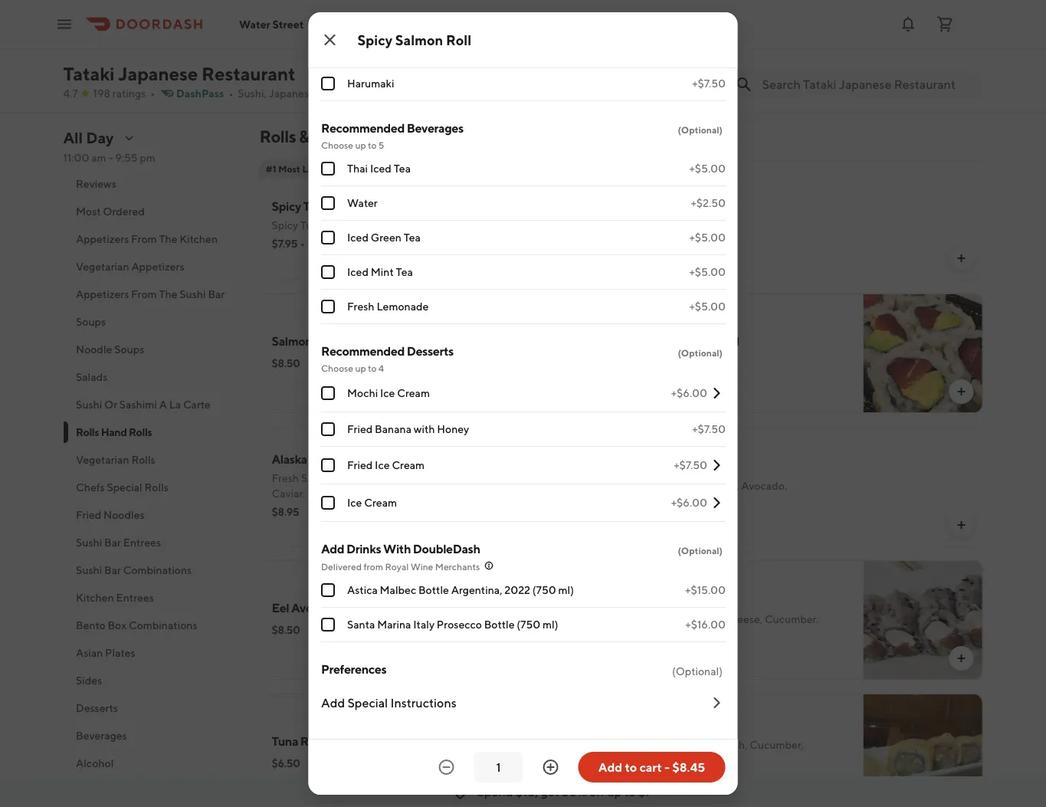 Task type: vqa. For each thing, say whether or not it's contained in the screenshot.


Task type: describe. For each thing, give the bounding box(es) containing it.
chefs
[[76, 481, 104, 494]]

(optional) for recommended desserts
[[678, 347, 723, 358]]

+$5.00 for thai iced tea
[[689, 162, 726, 175]]

0 vertical spatial soups
[[76, 315, 105, 328]]

cucumber, inside the lobster meat, crunch, cucumber, avocado, mango. $13.95
[[750, 739, 804, 751]]

(7)
[[352, 237, 365, 250]]

cart
[[640, 760, 662, 775]]

mochi
[[347, 387, 378, 399]]

vegetarian rolls button
[[63, 446, 241, 474]]

avocado. inside spicy tuna roll spicy tuna, crab, avocado.
[[358, 219, 403, 232]]

sushi for sushi bar combinations
[[76, 564, 102, 576]]

$7.95 •
[[272, 237, 305, 250]]

the for kitchen
[[159, 233, 177, 245]]

water for water street
[[239, 18, 270, 30]]

• left 1.3
[[321, 87, 326, 100]]

street
[[273, 18, 304, 30]]

thai
[[347, 162, 368, 175]]

ml) for santa marina italy prosecco bottle (750 ml)
[[542, 618, 558, 631]]

5
[[378, 140, 384, 150]]

sushi or sashimi a la carte
[[76, 398, 210, 411]]

sides button
[[63, 667, 241, 695]]

vegetarian for vegetarian rolls
[[76, 453, 129, 466]]

cucumber, for roll
[[342, 472, 396, 485]]

santa
[[347, 618, 375, 631]]

alcohol
[[76, 757, 113, 770]]

1 horizontal spatial spicy salmon roll
[[640, 200, 735, 215]]

appetizers from the sushi bar button
[[63, 281, 241, 308]]

30%
[[562, 785, 587, 799]]

+$5.00 for iced mint tea
[[689, 266, 726, 278]]

to inside recommended beverages choose up to 5
[[368, 140, 376, 150]]

restaurant
[[202, 62, 296, 84]]

noodle
[[76, 343, 112, 356]]

add for add to cart - $8.45
[[599, 760, 623, 775]]

vegetarian appetizers
[[76, 260, 184, 273]]

avocado for eel
[[291, 601, 339, 615]]

$8.50 for salmon
[[272, 357, 300, 370]]

kitchen entrees button
[[63, 584, 241, 612]]

#1
[[266, 163, 276, 174]]

roll inside alaska roll fresh salmon, cucumber, crab, avocado, caviar. $8.95
[[310, 452, 331, 466]]

$8.50 for eel
[[272, 624, 300, 636]]

0 vertical spatial most
[[278, 163, 301, 174]]

carte
[[183, 398, 210, 411]]

delivered from royal wine merchants image
[[483, 560, 495, 572]]

tuna roll
[[272, 734, 322, 749]]

choose for recommended desserts
[[321, 363, 353, 373]]

appetizers for appetizers from the kitchen
[[76, 233, 129, 245]]

noodles
[[103, 509, 144, 521]]

add for add special instructions
[[321, 696, 345, 710]]

eel avocado roll image
[[496, 560, 615, 680]]

cream for fried ice cream
[[392, 459, 424, 471]]

to inside button
[[625, 760, 637, 775]]

1 vertical spatial appetizers
[[131, 260, 184, 273]]

iced for green
[[347, 231, 368, 244]]

0 vertical spatial iced
[[370, 162, 391, 175]]

eel
[[272, 601, 289, 615]]

+$15.00
[[685, 584, 726, 596]]

+$5.00 for iced green tea
[[689, 231, 726, 244]]

dashpass
[[176, 87, 224, 100]]

most ordered
[[76, 205, 144, 218]]

tuna for tuna avocado roll
[[640, 334, 666, 348]]

rolls up vegetarian rolls
[[76, 426, 99, 439]]

to left "$7"
[[624, 785, 636, 799]]

reviews
[[76, 177, 116, 190]]

chefs special rolls button
[[63, 474, 241, 501]]

all day
[[63, 129, 114, 147]]

tea for thai iced tea
[[393, 162, 411, 175]]

philadelphia
[[640, 593, 707, 608]]

tea for iced green tea
[[403, 231, 420, 244]]

add item to cart image for striped bass
[[588, 65, 600, 77]]

• right ratings
[[150, 87, 155, 100]]

+$5.00 for fresh lemonade
[[689, 300, 726, 313]]

close spicy salmon roll image
[[321, 31, 339, 49]]

reviews button
[[63, 170, 241, 198]]

bar for entrees
[[104, 536, 121, 549]]

2 vertical spatial +$7.50
[[674, 459, 707, 471]]

malbec
[[380, 584, 416, 596]]

add for add drinks with doubledash
[[321, 542, 344, 556]]

0 vertical spatial lobster
[[671, 719, 713, 733]]

philadelphia roll smoked salmon, cheese, cucumber. $8.50
[[640, 593, 819, 644]]

$7.95 for $7.95 •
[[272, 237, 298, 250]]

astica
[[347, 584, 377, 596]]

spicy inside spicy scallop roll crunchy, cucumber, avocado.
[[640, 460, 669, 474]]

asian plates
[[76, 647, 135, 659]]

spend
[[477, 785, 513, 799]]

1 vertical spatial soups
[[114, 343, 144, 356]]

decrease quantity by 1 image
[[437, 758, 456, 777]]

notification bell image
[[899, 15, 918, 33]]

100% (7)
[[322, 237, 365, 250]]

$7
[[638, 785, 652, 799]]

up for recommended beverages
[[355, 140, 366, 150]]

0 vertical spatial bar
[[208, 288, 224, 301]]

asian plates button
[[63, 639, 241, 667]]

rolls down sashimi
[[128, 426, 152, 439]]

lobster inside the lobster meat, crunch, cucumber, avocado, mango. $13.95
[[640, 739, 677, 751]]

ordered
[[103, 205, 144, 218]]

1 vertical spatial kitchen
[[76, 591, 114, 604]]

2022
[[504, 584, 530, 596]]

sushi bar combinations
[[76, 564, 191, 576]]

shumai
[[347, 43, 383, 55]]

marina
[[377, 618, 411, 631]]

dashpass •
[[176, 87, 233, 100]]

fresh inside alaska roll fresh salmon, cucumber, crab, avocado, caviar. $8.95
[[272, 472, 299, 485]]

tea for iced mint tea
[[396, 266, 413, 278]]

rolls inside chefs special rolls button
[[144, 481, 168, 494]]

fresh lemonade
[[347, 300, 428, 313]]

italy
[[413, 618, 434, 631]]

striped
[[272, 13, 312, 28]]

avocado for tuna
[[668, 334, 716, 348]]

mango.
[[688, 754, 725, 767]]

combinations for sushi bar combinations
[[123, 564, 191, 576]]

desserts inside desserts button
[[76, 702, 118, 714]]

add item to cart image for salmon aburi
[[956, 65, 968, 77]]

sashimi
[[119, 398, 157, 411]]

sushi bar combinations button
[[63, 557, 241, 584]]

with
[[413, 423, 435, 435]]

- inside button
[[665, 760, 670, 775]]

cucumber.
[[765, 613, 819, 626]]

all
[[63, 129, 83, 147]]

appetizers from the kitchen button
[[63, 225, 241, 253]]

japanese for tataki
[[118, 62, 198, 84]]

special for chefs
[[106, 481, 142, 494]]

$13.95
[[640, 772, 671, 785]]

1 vertical spatial entrees
[[116, 591, 154, 604]]

preferences
[[321, 662, 386, 677]]

bento box combinations
[[76, 619, 197, 632]]

roll inside spicy scallop roll crunchy, cucumber, avocado.
[[713, 460, 734, 474]]

recommended for recommended desserts
[[321, 344, 404, 358]]

1 horizontal spatial bottle
[[484, 618, 514, 631]]

astica malbec bottle argentina, 2022 (750 ml)
[[347, 584, 574, 596]]

striped bass image
[[496, 0, 615, 93]]

• left sushi,
[[229, 87, 233, 100]]

+$7.50 for harumaki
[[692, 77, 726, 90]]

avocado. inside spicy scallop roll crunchy, cucumber, avocado.
[[742, 480, 787, 492]]

recommended desserts choose up to 4
[[321, 344, 453, 373]]

(optional) for recommended beverages
[[678, 124, 723, 135]]

ice for fried
[[375, 459, 390, 471]]

banana
[[375, 423, 411, 435]]

$8.45
[[672, 760, 705, 775]]

liked
[[302, 163, 327, 174]]

japanese for sushi,
[[269, 87, 315, 100]]

doubledash
[[413, 542, 480, 556]]

11:00 am - 9:55 pm
[[63, 151, 155, 164]]

2 vertical spatial up
[[607, 785, 622, 799]]

198 ratings •
[[93, 87, 155, 100]]

crunch,
[[709, 739, 748, 751]]

spicy lobster roll
[[640, 719, 736, 733]]

fried for fried banana with honey
[[347, 423, 372, 435]]

spicy lobster roll image
[[864, 694, 983, 807]]

2 vertical spatial cream
[[364, 496, 397, 509]]

smoked
[[640, 613, 680, 626]]

up for recommended desserts
[[355, 363, 366, 373]]

sushi bar entrees button
[[63, 529, 241, 557]]

soups button
[[63, 308, 241, 336]]

1 horizontal spatial hand
[[313, 126, 353, 146]]

noodle soups button
[[63, 336, 241, 363]]

delivered from royal wine merchants
[[321, 561, 480, 572]]

#1 most liked
[[266, 163, 327, 174]]



Task type: locate. For each thing, give the bounding box(es) containing it.
avocado, inside alaska roll fresh salmon, cucumber, crab, avocado, caviar. $8.95
[[427, 472, 473, 485]]

None checkbox
[[321, 8, 335, 21], [321, 42, 335, 56], [321, 77, 335, 90], [321, 583, 335, 597], [321, 8, 335, 21], [321, 42, 335, 56], [321, 77, 335, 90], [321, 583, 335, 597]]

sushi, japanese • 1.3 mi
[[238, 87, 359, 100]]

salmon inside dialog
[[395, 31, 443, 48]]

0 vertical spatial choose
[[321, 140, 353, 150]]

recommended for recommended beverages
[[321, 121, 404, 135]]

tuna inside spicy tuna roll spicy tuna, crab, avocado.
[[303, 199, 330, 214]]

+$16.00
[[685, 618, 726, 631]]

cream for mochi ice cream
[[397, 387, 430, 399]]

hand right '&'
[[313, 126, 353, 146]]

box
[[107, 619, 126, 632]]

0 horizontal spatial water
[[239, 18, 270, 30]]

up inside recommended beverages choose up to 5
[[355, 140, 366, 150]]

most inside button
[[76, 205, 100, 218]]

$8.50 down smoked
[[640, 631, 668, 644]]

roll inside spicy tuna roll spicy tuna, crab, avocado.
[[332, 199, 353, 214]]

crab, inside alaska roll fresh salmon, cucumber, crab, avocado, caviar. $8.95
[[398, 472, 425, 485]]

up left 5
[[355, 140, 366, 150]]

the down the vegetarian appetizers button
[[159, 288, 177, 301]]

up
[[355, 140, 366, 150], [355, 363, 366, 373], [607, 785, 622, 799]]

off
[[589, 785, 605, 799]]

beverages inside button
[[76, 729, 127, 742]]

appetizers down vegetarian appetizers
[[76, 288, 129, 301]]

tuna,
[[300, 219, 327, 232]]

fresh inside recommended beverages group
[[347, 300, 374, 313]]

salads button
[[63, 363, 241, 391]]

fried for fried noodles
[[76, 509, 101, 521]]

2 vertical spatial appetizers
[[76, 288, 129, 301]]

1 vertical spatial spicy salmon roll
[[640, 200, 735, 215]]

fried left banana
[[347, 423, 372, 435]]

0 vertical spatial crab,
[[329, 219, 356, 232]]

salmon aburi image
[[864, 0, 983, 93]]

iced left mint
[[347, 266, 368, 278]]

rolls left '&'
[[259, 126, 296, 146]]

0 vertical spatial salmon,
[[301, 472, 340, 485]]

the for sushi
[[159, 288, 177, 301]]

combinations down the kitchen entrees button
[[128, 619, 197, 632]]

0 vertical spatial hand
[[313, 126, 353, 146]]

most down reviews
[[76, 205, 100, 218]]

rolls up thai iced tea
[[356, 126, 393, 146]]

0 horizontal spatial avocado,
[[427, 472, 473, 485]]

1 vertical spatial beverages
[[76, 729, 127, 742]]

cheese,
[[723, 613, 763, 626]]

1 vertical spatial avocado,
[[640, 754, 686, 767]]

recommended desserts group
[[321, 343, 726, 522]]

2 vertical spatial tea
[[396, 266, 413, 278]]

1 vertical spatial ml)
[[542, 618, 558, 631]]

0 vertical spatial add
[[321, 542, 344, 556]]

tea right green
[[403, 231, 420, 244]]

argentina,
[[451, 584, 502, 596]]

1 vertical spatial the
[[159, 288, 177, 301]]

(750 right 2022
[[532, 584, 556, 596]]

the inside appetizers from the sushi bar button
[[159, 288, 177, 301]]

1 horizontal spatial soups
[[114, 343, 144, 356]]

sushi for sushi or sashimi a la carte
[[76, 398, 102, 411]]

sushi for sushi bar entrees
[[76, 536, 102, 549]]

philadelphia roll image
[[864, 560, 983, 680]]

caviar.
[[272, 487, 305, 500]]

sushi inside sushi bar combinations button
[[76, 564, 102, 576]]

cucumber, inside spicy scallop roll crunchy, cucumber, avocado.
[[686, 480, 739, 492]]

sushi down fried noodles
[[76, 536, 102, 549]]

0 vertical spatial $7.95
[[640, 223, 665, 236]]

0 horizontal spatial spicy salmon roll
[[358, 31, 472, 48]]

1 from from the top
[[131, 233, 156, 245]]

special for add
[[347, 696, 388, 710]]

iced
[[370, 162, 391, 175], [347, 231, 368, 244], [347, 266, 368, 278]]

0 horizontal spatial -
[[108, 151, 113, 164]]

entrees down 'sushi bar combinations'
[[116, 591, 154, 604]]

soups
[[76, 315, 105, 328], [114, 343, 144, 356]]

scallop
[[671, 460, 711, 474]]

1 horizontal spatial crab,
[[398, 472, 425, 485]]

kitchen down most ordered button
[[179, 233, 217, 245]]

add down preferences
[[321, 696, 345, 710]]

0 horizontal spatial $7.95
[[272, 237, 298, 250]]

salmon, down +$15.00
[[682, 613, 721, 626]]

bottle
[[418, 584, 449, 596], [484, 618, 514, 631]]

ice for mochi
[[380, 387, 395, 399]]

$8.50 inside philadelphia roll smoked salmon, cheese, cucumber. $8.50
[[640, 631, 668, 644]]

1 horizontal spatial desserts
[[406, 344, 453, 358]]

alaska
[[272, 452, 307, 466]]

recommended inside 'recommended desserts choose up to 4'
[[321, 344, 404, 358]]

appetizers down most ordered
[[76, 233, 129, 245]]

1 horizontal spatial water
[[347, 197, 377, 209]]

0 vertical spatial fresh
[[347, 300, 374, 313]]

cream up the 'fried banana with honey'
[[397, 387, 430, 399]]

water for water
[[347, 197, 377, 209]]

(750 for bottle
[[517, 618, 540, 631]]

4 +$5.00 from the top
[[689, 300, 726, 313]]

soups up noodle
[[76, 315, 105, 328]]

salmon, up caviar.
[[301, 472, 340, 485]]

desserts
[[406, 344, 453, 358], [76, 702, 118, 714]]

0 vertical spatial +$7.50
[[692, 77, 726, 90]]

recommended inside recommended beverages choose up to 5
[[321, 121, 404, 135]]

cream down fried ice cream
[[364, 496, 397, 509]]

mochi ice cream
[[347, 387, 430, 399]]

fried noodles
[[76, 509, 144, 521]]

0 vertical spatial desserts
[[406, 344, 453, 358]]

2 from from the top
[[131, 288, 156, 301]]

la
[[169, 398, 181, 411]]

(optional) inside add drinks with doubledash group
[[678, 545, 723, 556]]

+$7.50 up the scallop
[[692, 423, 726, 435]]

fried up ice cream
[[347, 459, 372, 471]]

0 vertical spatial avocado,
[[427, 472, 473, 485]]

ice
[[380, 387, 395, 399], [375, 459, 390, 471], [347, 496, 362, 509]]

0 horizontal spatial special
[[106, 481, 142, 494]]

0 vertical spatial beverages
[[406, 121, 463, 135]]

0 vertical spatial japanese
[[118, 62, 198, 84]]

1 horizontal spatial most
[[278, 163, 301, 174]]

add inside button
[[599, 760, 623, 775]]

crab, inside spicy tuna roll spicy tuna, crab, avocado.
[[329, 219, 356, 232]]

vegetarian rolls
[[76, 453, 155, 466]]

hand up vegetarian rolls
[[101, 426, 127, 439]]

0 vertical spatial (750
[[532, 584, 556, 596]]

wine
[[410, 561, 433, 572]]

0 vertical spatial water
[[239, 18, 270, 30]]

ratings
[[112, 87, 146, 100]]

special up noodles
[[106, 481, 142, 494]]

rolls
[[259, 126, 296, 146], [356, 126, 393, 146], [76, 426, 99, 439], [128, 426, 152, 439], [131, 453, 155, 466], [144, 481, 168, 494]]

to left 5
[[368, 140, 376, 150]]

sides
[[76, 674, 102, 687]]

0 vertical spatial tuna
[[303, 199, 330, 214]]

•
[[150, 87, 155, 100], [229, 87, 233, 100], [321, 87, 326, 100], [301, 237, 305, 250]]

1 vertical spatial (750
[[517, 618, 540, 631]]

1 vertical spatial fried
[[347, 459, 372, 471]]

desserts inside 'recommended desserts choose up to 4'
[[406, 344, 453, 358]]

eel avocado roll
[[272, 601, 363, 615]]

0 horizontal spatial crab,
[[329, 219, 356, 232]]

1 vertical spatial water
[[347, 197, 377, 209]]

salmon, inside alaska roll fresh salmon, cucumber, crab, avocado, caviar. $8.95
[[301, 472, 340, 485]]

1 vertical spatial from
[[131, 288, 156, 301]]

appetizers from the sushi bar
[[76, 288, 224, 301]]

combinations for bento box combinations
[[128, 619, 197, 632]]

choose inside 'recommended desserts choose up to 4'
[[321, 363, 353, 373]]

fried ice cream
[[347, 459, 424, 471]]

fried for fried ice cream
[[347, 459, 372, 471]]

2 vertical spatial iced
[[347, 266, 368, 278]]

drinks
[[346, 542, 381, 556]]

special
[[106, 481, 142, 494], [347, 696, 388, 710]]

roll
[[446, 31, 472, 48], [332, 199, 353, 214], [714, 200, 735, 215], [364, 334, 386, 348], [718, 334, 740, 348], [310, 452, 331, 466], [713, 460, 734, 474], [710, 593, 731, 608], [341, 601, 363, 615], [715, 719, 736, 733], [300, 734, 322, 749]]

beverages up thai iced tea
[[406, 121, 463, 135]]

avocado for salmon
[[314, 334, 362, 348]]

$7.95 for $7.95
[[640, 223, 665, 236]]

cream down the 'fried banana with honey'
[[392, 459, 424, 471]]

+$7.50 inside group
[[692, 77, 726, 90]]

choose for recommended beverages
[[321, 140, 353, 150]]

+$6.00 down tuna avocado roll
[[671, 387, 707, 399]]

fresh up caviar.
[[272, 472, 299, 485]]

0 horizontal spatial most
[[76, 205, 100, 218]]

+$7.50 down +$7.95
[[692, 77, 726, 90]]

198
[[93, 87, 110, 100]]

1 vertical spatial ice
[[375, 459, 390, 471]]

add drinks with doubledash group
[[321, 540, 726, 642]]

meat,
[[679, 739, 707, 751]]

1 choose from the top
[[321, 140, 353, 150]]

merchants
[[435, 561, 480, 572]]

1 vertical spatial avocado.
[[742, 480, 787, 492]]

(optional) for add drinks with doubledash
[[678, 545, 723, 556]]

iced right thai
[[370, 162, 391, 175]]

spicy left +$2.50
[[640, 200, 669, 215]]

sushi inside appetizers from the sushi bar button
[[179, 288, 206, 301]]

spicy down gyoza
[[358, 31, 393, 48]]

2 vertical spatial fried
[[76, 509, 101, 521]]

spicy
[[358, 31, 393, 48], [272, 199, 301, 214], [640, 200, 669, 215], [272, 219, 298, 232], [640, 460, 669, 474], [640, 719, 669, 733]]

tea right mint
[[396, 266, 413, 278]]

spicy inside spicy salmon roll dialog
[[358, 31, 393, 48]]

vegetarian down 'appetizers from the kitchen'
[[76, 260, 129, 273]]

fried banana with honey
[[347, 423, 469, 435]]

$3.95
[[272, 36, 299, 49]]

iced left green
[[347, 231, 368, 244]]

0 horizontal spatial bottle
[[418, 584, 449, 596]]

0 vertical spatial cream
[[397, 387, 430, 399]]

the inside appetizers from the kitchen button
[[159, 233, 177, 245]]

spicy salmon roll dialog
[[309, 0, 738, 795]]

choose down salmon avocado roll
[[321, 363, 353, 373]]

add to cart - $8.45 button
[[578, 752, 726, 783]]

add item to cart image for #1 most liked
[[588, 252, 600, 264]]

special inside add special instructions button
[[347, 696, 388, 710]]

crab, down fried ice cream
[[398, 472, 425, 485]]

recommended up 5
[[321, 121, 404, 135]]

avocado, inside the lobster meat, crunch, cucumber, avocado, mango. $13.95
[[640, 754, 686, 767]]

1 vertical spatial tea
[[403, 231, 420, 244]]

appetizers for appetizers from the sushi bar
[[76, 288, 129, 301]]

1 vertical spatial +$7.50
[[692, 423, 726, 435]]

up left the 4
[[355, 363, 366, 373]]

0 vertical spatial tea
[[393, 162, 411, 175]]

bento
[[76, 619, 105, 632]]

fried noodles button
[[63, 501, 241, 529]]

0 horizontal spatial fresh
[[272, 472, 299, 485]]

add item to cart image
[[956, 65, 968, 77], [956, 252, 968, 264], [588, 519, 600, 531], [956, 519, 968, 531]]

• down tuna, on the top left
[[301, 237, 305, 250]]

- right cart
[[665, 760, 670, 775]]

cucumber, down fried ice cream
[[342, 472, 396, 485]]

2 vertical spatial add
[[599, 760, 623, 775]]

appetizers down appetizers from the kitchen button
[[131, 260, 184, 273]]

(optional) inside recommended beverages group
[[678, 124, 723, 135]]

1 horizontal spatial fresh
[[347, 300, 374, 313]]

1 vertical spatial japanese
[[269, 87, 315, 100]]

iced for mint
[[347, 266, 368, 278]]

add inside button
[[321, 696, 345, 710]]

0 horizontal spatial desserts
[[76, 702, 118, 714]]

bottle down 2022
[[484, 618, 514, 631]]

Current quantity is 1 number field
[[483, 759, 514, 776]]

lobster up add to cart - $8.45 button
[[640, 739, 677, 751]]

from for sushi
[[131, 288, 156, 301]]

recommended beverages group
[[321, 120, 726, 324]]

gyoza
[[347, 8, 378, 21]]

0 vertical spatial spicy salmon roll
[[358, 31, 472, 48]]

+$7.95
[[693, 8, 726, 21]]

pm
[[140, 151, 155, 164]]

0 horizontal spatial hand
[[101, 426, 127, 439]]

up right the off
[[607, 785, 622, 799]]

tuna avocado roll image
[[864, 294, 983, 413]]

1 recommended from the top
[[321, 121, 404, 135]]

noodle soups
[[76, 343, 144, 356]]

tuna for tuna roll
[[272, 734, 298, 749]]

1 +$6.00 from the top
[[671, 387, 707, 399]]

rolls up chefs special rolls button
[[131, 453, 155, 466]]

0 vertical spatial bottle
[[418, 584, 449, 596]]

1 vertical spatial special
[[347, 696, 388, 710]]

combinations down sushi bar entrees button
[[123, 564, 191, 576]]

cucumber, inside alaska roll fresh salmon, cucumber, crab, avocado, caviar. $8.95
[[342, 472, 396, 485]]

1 vertical spatial -
[[665, 760, 670, 775]]

add item to cart image for spicy salmon roll
[[956, 252, 968, 264]]

kitchen entrees
[[76, 591, 154, 604]]

1 vertical spatial combinations
[[128, 619, 197, 632]]

bar
[[208, 288, 224, 301], [104, 536, 121, 549], [104, 564, 121, 576]]

0 vertical spatial combinations
[[123, 564, 191, 576]]

desserts button
[[63, 695, 241, 722]]

from
[[363, 561, 383, 572]]

appetizer
[[386, 43, 434, 55]]

(750 for 2022
[[532, 584, 556, 596]]

0 horizontal spatial salmon,
[[301, 472, 340, 485]]

fresh down iced mint tea at the top of the page
[[347, 300, 374, 313]]

iced mint tea
[[347, 266, 413, 278]]

crab, for tuna
[[329, 219, 356, 232]]

beverages inside recommended beverages choose up to 5
[[406, 121, 463, 135]]

striped bass
[[272, 13, 339, 28]]

from down the vegetarian appetizers button
[[131, 288, 156, 301]]

1 horizontal spatial avocado,
[[640, 754, 686, 767]]

ml) for astica malbec bottle argentina, 2022 (750 ml)
[[558, 584, 574, 596]]

1 vertical spatial hand
[[101, 426, 127, 439]]

from for kitchen
[[131, 233, 156, 245]]

1 vertical spatial fresh
[[272, 472, 299, 485]]

to left the 4
[[368, 363, 376, 373]]

am
[[91, 151, 106, 164]]

cucumber, down the scallop
[[686, 480, 739, 492]]

salmon aburi
[[640, 6, 712, 20]]

salmon, inside philadelphia roll smoked salmon, cheese, cucumber. $8.50
[[682, 613, 721, 626]]

4.7
[[63, 87, 78, 100]]

$8.50 down eel
[[272, 624, 300, 636]]

0 vertical spatial kitchen
[[179, 233, 217, 245]]

to inside 'recommended desserts choose up to 4'
[[368, 363, 376, 373]]

soups right noodle
[[114, 343, 144, 356]]

special down preferences
[[347, 696, 388, 710]]

add up the off
[[599, 760, 623, 775]]

1 horizontal spatial kitchen
[[179, 233, 217, 245]]

water left street
[[239, 18, 270, 30]]

0 vertical spatial entrees
[[123, 536, 161, 549]]

bass
[[314, 13, 339, 28]]

+$7.50 up crunchy, in the right of the page
[[674, 459, 707, 471]]

1 vertical spatial iced
[[347, 231, 368, 244]]

water street
[[239, 18, 304, 30]]

1 vertical spatial up
[[355, 363, 366, 373]]

desserts down sides
[[76, 702, 118, 714]]

bento box combinations button
[[63, 612, 241, 639]]

tuna avocado roll
[[640, 334, 740, 348]]

2 +$5.00 from the top
[[689, 231, 726, 244]]

spicy up '$7.95 •'
[[272, 219, 298, 232]]

sushi,
[[238, 87, 267, 100]]

choose up thai
[[321, 140, 353, 150]]

spicy up add to cart - $8.45 button
[[640, 719, 669, 733]]

2 horizontal spatial cucumber,
[[750, 739, 804, 751]]

santa marina italy prosecco bottle (750 ml)
[[347, 618, 558, 631]]

entrees up 'sushi bar combinations'
[[123, 536, 161, 549]]

spicy up crunchy, in the right of the page
[[640, 460, 669, 474]]

1 the from the top
[[159, 233, 177, 245]]

+$6.00 for mochi ice cream
[[671, 387, 707, 399]]

ice cream
[[347, 496, 397, 509]]

1 vertical spatial tuna
[[640, 334, 666, 348]]

vegetarian down 'rolls hand rolls'
[[76, 453, 129, 466]]

add up delivered on the left bottom
[[321, 542, 344, 556]]

asian
[[76, 647, 103, 659]]

cucumber, right crunch,
[[750, 739, 804, 751]]

ice right mochi
[[380, 387, 395, 399]]

group
[[321, 0, 726, 101]]

add inside group
[[321, 542, 344, 556]]

1 vertical spatial lobster
[[640, 739, 677, 751]]

fried down chefs
[[76, 509, 101, 521]]

bar for combinations
[[104, 564, 121, 576]]

2 horizontal spatial tuna
[[640, 334, 666, 348]]

most right #1
[[278, 163, 301, 174]]

with
[[383, 542, 411, 556]]

desserts down lemonade
[[406, 344, 453, 358]]

fresh
[[347, 300, 374, 313], [272, 472, 299, 485]]

ice up drinks
[[347, 496, 362, 509]]

1 vertical spatial choose
[[321, 363, 353, 373]]

(750 down 2022
[[517, 618, 540, 631]]

2 choose from the top
[[321, 363, 353, 373]]

+$7.50 for fried banana with honey
[[692, 423, 726, 435]]

2 vertical spatial ice
[[347, 496, 362, 509]]

cucumber, for scallop
[[686, 480, 739, 492]]

+$2.50
[[691, 197, 726, 209]]

open menu image
[[55, 15, 74, 33]]

2 the from the top
[[159, 288, 177, 301]]

roll inside philadelphia roll smoked salmon, cheese, cucumber. $8.50
[[710, 593, 731, 608]]

2 +$6.00 from the top
[[671, 496, 707, 509]]

fried inside button
[[76, 509, 101, 521]]

sushi down the vegetarian appetizers button
[[179, 288, 206, 301]]

vegetarian for vegetarian appetizers
[[76, 260, 129, 273]]

$8.50 down salmon avocado roll
[[272, 357, 300, 370]]

japanese
[[118, 62, 198, 84], [269, 87, 315, 100]]

add item to cart image for spicy scallop roll
[[956, 519, 968, 531]]

sushi inside sushi or sashimi a la carte button
[[76, 398, 102, 411]]

0 vertical spatial ice
[[380, 387, 395, 399]]

tuna
[[303, 199, 330, 214], [640, 334, 666, 348], [272, 734, 298, 749]]

crab, up 100% (7)
[[329, 219, 356, 232]]

choose inside recommended beverages choose up to 5
[[321, 140, 353, 150]]

increase quantity by 1 image
[[542, 758, 560, 777]]

japanese right sushi,
[[269, 87, 315, 100]]

shumai appetizer
[[347, 43, 434, 55]]

beverages up alcohol
[[76, 729, 127, 742]]

water street button
[[239, 18, 316, 30]]

water inside recommended beverages group
[[347, 197, 377, 209]]

get
[[541, 785, 559, 799]]

alaska roll image
[[496, 427, 615, 547]]

3 +$5.00 from the top
[[689, 266, 726, 278]]

1 vertical spatial +$6.00
[[671, 496, 707, 509]]

2 vegetarian from the top
[[76, 453, 129, 466]]

11:00
[[63, 151, 89, 164]]

add item to cart image for tuna avocado roll
[[956, 386, 968, 398]]

water down thai
[[347, 197, 377, 209]]

instructions
[[390, 696, 456, 710]]

2 vertical spatial bar
[[104, 564, 121, 576]]

sushi left or
[[76, 398, 102, 411]]

recommended up the 4
[[321, 344, 404, 358]]

1 vertical spatial salmon,
[[682, 613, 721, 626]]

1 horizontal spatial avocado.
[[742, 480, 787, 492]]

spicy up tuna, on the top left
[[272, 199, 301, 214]]

bar up kitchen entrees
[[104, 564, 121, 576]]

bottle down wine
[[418, 584, 449, 596]]

alaska roll fresh salmon, cucumber, crab, avocado, caviar. $8.95
[[272, 452, 473, 518]]

sushi inside sushi bar entrees button
[[76, 536, 102, 549]]

0 vertical spatial appetizers
[[76, 233, 129, 245]]

+$6.00 down crunchy, in the right of the page
[[671, 496, 707, 509]]

salmon, for philadelphia
[[682, 613, 721, 626]]

1 horizontal spatial beverages
[[406, 121, 463, 135]]

0 horizontal spatial tuna
[[272, 734, 298, 749]]

0 vertical spatial recommended
[[321, 121, 404, 135]]

cream
[[397, 387, 430, 399], [392, 459, 424, 471], [364, 496, 397, 509]]

salmon, for alaska
[[301, 472, 340, 485]]

add special instructions
[[321, 696, 456, 710]]

roll inside spicy salmon roll dialog
[[446, 31, 472, 48]]

up inside 'recommended desserts choose up to 4'
[[355, 363, 366, 373]]

crab, for roll
[[398, 472, 425, 485]]

1 horizontal spatial tuna
[[303, 199, 330, 214]]

1 vegetarian from the top
[[76, 260, 129, 273]]

Item Search search field
[[762, 76, 971, 93]]

0 items, open order cart image
[[936, 15, 954, 33]]

2 recommended from the top
[[321, 344, 404, 358]]

special inside chefs special rolls button
[[106, 481, 142, 494]]

salmon avocado roll
[[272, 334, 386, 348]]

0 vertical spatial fried
[[347, 423, 372, 435]]

(optional) inside recommended desserts group
[[678, 347, 723, 358]]

1 vertical spatial bar
[[104, 536, 121, 549]]

spicy salmon roll inside dialog
[[358, 31, 472, 48]]

2 vertical spatial tuna
[[272, 734, 298, 749]]

ice down banana
[[375, 459, 390, 471]]

rolls inside vegetarian rolls button
[[131, 453, 155, 466]]

0 vertical spatial ml)
[[558, 584, 574, 596]]

kitchen up bento
[[76, 591, 114, 604]]

1 +$5.00 from the top
[[689, 162, 726, 175]]

+$6.00 for ice cream
[[671, 496, 707, 509]]

group containing gyoza
[[321, 0, 726, 101]]

avocado, up $13.95
[[640, 754, 686, 767]]

add item to cart image
[[588, 65, 600, 77], [588, 252, 600, 264], [956, 386, 968, 398], [956, 652, 968, 665], [588, 786, 600, 798]]

$15,
[[516, 785, 538, 799]]

None checkbox
[[321, 162, 335, 176], [321, 196, 335, 210], [321, 231, 335, 245], [321, 265, 335, 279], [321, 300, 335, 314], [321, 386, 335, 400], [321, 422, 335, 436], [321, 458, 335, 472], [321, 496, 335, 510], [321, 618, 335, 632], [321, 162, 335, 176], [321, 196, 335, 210], [321, 231, 335, 245], [321, 265, 335, 279], [321, 300, 335, 314], [321, 386, 335, 400], [321, 422, 335, 436], [321, 458, 335, 472], [321, 496, 335, 510], [321, 618, 335, 632]]

bar down fried noodles
[[104, 536, 121, 549]]

1 vertical spatial most
[[76, 205, 100, 218]]

most
[[278, 163, 301, 174], [76, 205, 100, 218]]

bar down the vegetarian appetizers button
[[208, 288, 224, 301]]

1 vertical spatial $7.95
[[272, 237, 298, 250]]

to left cart
[[625, 760, 637, 775]]

0 vertical spatial from
[[131, 233, 156, 245]]



